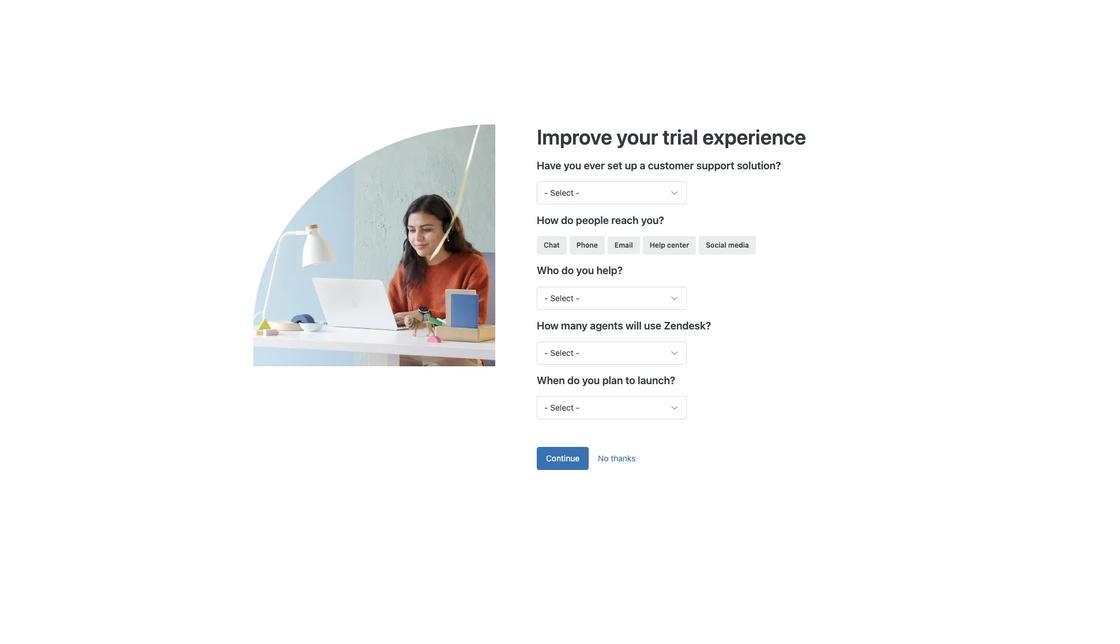 Task type: describe. For each thing, give the bounding box(es) containing it.
chat
[[544, 241, 560, 250]]

to
[[625, 375, 635, 387]]

- down have
[[544, 188, 548, 198]]

many
[[561, 320, 588, 332]]

your
[[617, 125, 658, 149]]

when do you plan to launch?
[[537, 375, 675, 387]]

email
[[615, 241, 633, 250]]

social media button
[[699, 237, 756, 255]]

trial
[[663, 125, 698, 149]]

select for fourth "- select -" popup button from the bottom
[[550, 188, 574, 198]]

email button
[[608, 237, 640, 255]]

reach
[[611, 215, 639, 227]]

customer service agent wearing a headset and sitting at a desk as balloons float through the air in celebration. image
[[253, 125, 537, 367]]

social media
[[706, 241, 749, 250]]

improve
[[537, 125, 612, 149]]

will
[[626, 320, 642, 332]]

- down when do you plan to launch?
[[576, 403, 580, 413]]

no thanks
[[598, 454, 636, 463]]

you for when
[[582, 375, 600, 387]]

select for 2nd "- select -" popup button from the bottom
[[550, 348, 574, 358]]

how do people reach you?
[[537, 215, 664, 227]]

have
[[537, 160, 561, 172]]

- down many
[[576, 348, 580, 358]]

you?
[[641, 215, 664, 227]]

- up people
[[576, 188, 580, 198]]

0 vertical spatial you
[[564, 160, 581, 172]]

people
[[576, 215, 609, 227]]

a
[[640, 160, 645, 172]]

continue button
[[537, 447, 589, 470]]

3 - select - button from the top
[[537, 342, 687, 365]]

- down "when"
[[544, 403, 548, 413]]

phone button
[[570, 237, 605, 255]]

solution?
[[737, 160, 781, 172]]

phone
[[577, 241, 598, 250]]

help
[[650, 241, 665, 250]]

thanks
[[611, 454, 636, 463]]

customer
[[648, 160, 694, 172]]

how many agents will use zendesk?
[[537, 320, 711, 332]]

support
[[696, 160, 735, 172]]

no
[[598, 454, 609, 463]]

zendesk?
[[664, 320, 711, 332]]

- down who
[[544, 293, 548, 303]]

help center button
[[643, 237, 696, 255]]



Task type: locate. For each thing, give the bounding box(es) containing it.
4 - select - button from the top
[[537, 397, 687, 420]]

do for when
[[567, 375, 580, 387]]

plan
[[602, 375, 623, 387]]

2 vertical spatial do
[[567, 375, 580, 387]]

how up chat
[[537, 215, 559, 227]]

do
[[561, 215, 573, 227], [561, 265, 574, 277], [567, 375, 580, 387]]

help?
[[596, 265, 623, 277]]

experience
[[703, 125, 806, 149]]

- select - button down plan
[[537, 397, 687, 420]]

ever
[[584, 160, 605, 172]]

- select - down "when"
[[544, 403, 580, 413]]

center
[[667, 241, 689, 250]]

agents
[[590, 320, 623, 332]]

do for who
[[561, 265, 574, 277]]

1 how from the top
[[537, 215, 559, 227]]

select up "when"
[[550, 348, 574, 358]]

4 - select - from the top
[[544, 403, 580, 413]]

do right "when"
[[567, 375, 580, 387]]

- select - down have
[[544, 188, 580, 198]]

when
[[537, 375, 565, 387]]

3 - select - from the top
[[544, 348, 580, 358]]

1 - select - from the top
[[544, 188, 580, 198]]

- select - button up plan
[[537, 342, 687, 365]]

you
[[564, 160, 581, 172], [576, 265, 594, 277], [582, 375, 600, 387]]

who do you help?
[[537, 265, 623, 277]]

- select -
[[544, 188, 580, 198], [544, 293, 580, 303], [544, 348, 580, 358], [544, 403, 580, 413]]

4 select from the top
[[550, 403, 574, 413]]

- select - button
[[537, 182, 687, 205], [537, 287, 687, 310], [537, 342, 687, 365], [537, 397, 687, 420]]

2 - select - from the top
[[544, 293, 580, 303]]

-
[[544, 188, 548, 198], [576, 188, 580, 198], [544, 293, 548, 303], [576, 293, 580, 303], [544, 348, 548, 358], [576, 348, 580, 358], [544, 403, 548, 413], [576, 403, 580, 413]]

no thanks button
[[589, 447, 645, 470]]

1 vertical spatial you
[[576, 265, 594, 277]]

- up "when"
[[544, 348, 548, 358]]

do right who
[[561, 265, 574, 277]]

you left ever
[[564, 160, 581, 172]]

0 vertical spatial how
[[537, 215, 559, 227]]

2 - select - button from the top
[[537, 287, 687, 310]]

select
[[550, 188, 574, 198], [550, 293, 574, 303], [550, 348, 574, 358], [550, 403, 574, 413]]

select down "when"
[[550, 403, 574, 413]]

continue
[[546, 454, 580, 463]]

3 select from the top
[[550, 348, 574, 358]]

- select - up "when"
[[544, 348, 580, 358]]

how for how do people reach you?
[[537, 215, 559, 227]]

- down who do you help?
[[576, 293, 580, 303]]

media
[[728, 241, 749, 250]]

2 how from the top
[[537, 320, 559, 332]]

- select - up many
[[544, 293, 580, 303]]

do for how
[[561, 215, 573, 227]]

improve your trial experience
[[537, 125, 806, 149]]

2 select from the top
[[550, 293, 574, 303]]

launch?
[[638, 375, 675, 387]]

1 - select - button from the top
[[537, 182, 687, 205]]

1 vertical spatial how
[[537, 320, 559, 332]]

1 select from the top
[[550, 188, 574, 198]]

select up many
[[550, 293, 574, 303]]

how
[[537, 215, 559, 227], [537, 320, 559, 332]]

- select - button down help?
[[537, 287, 687, 310]]

set
[[607, 160, 622, 172]]

select for 4th "- select -" popup button
[[550, 403, 574, 413]]

do left people
[[561, 215, 573, 227]]

select for 3rd "- select -" popup button from the bottom
[[550, 293, 574, 303]]

use
[[644, 320, 661, 332]]

how for how many agents will use zendesk?
[[537, 320, 559, 332]]

who
[[537, 265, 559, 277]]

you left help?
[[576, 265, 594, 277]]

select down have
[[550, 188, 574, 198]]

you left plan
[[582, 375, 600, 387]]

0 vertical spatial do
[[561, 215, 573, 227]]

you for who
[[576, 265, 594, 277]]

1 vertical spatial do
[[561, 265, 574, 277]]

how left many
[[537, 320, 559, 332]]

2 vertical spatial you
[[582, 375, 600, 387]]

social
[[706, 241, 726, 250]]

- select - button down set
[[537, 182, 687, 205]]

have you ever set up a customer support solution?
[[537, 160, 781, 172]]

up
[[625, 160, 637, 172]]

help center
[[650, 241, 689, 250]]

chat button
[[537, 237, 567, 255]]



Task type: vqa. For each thing, say whether or not it's contained in the screenshot.
Open
no



